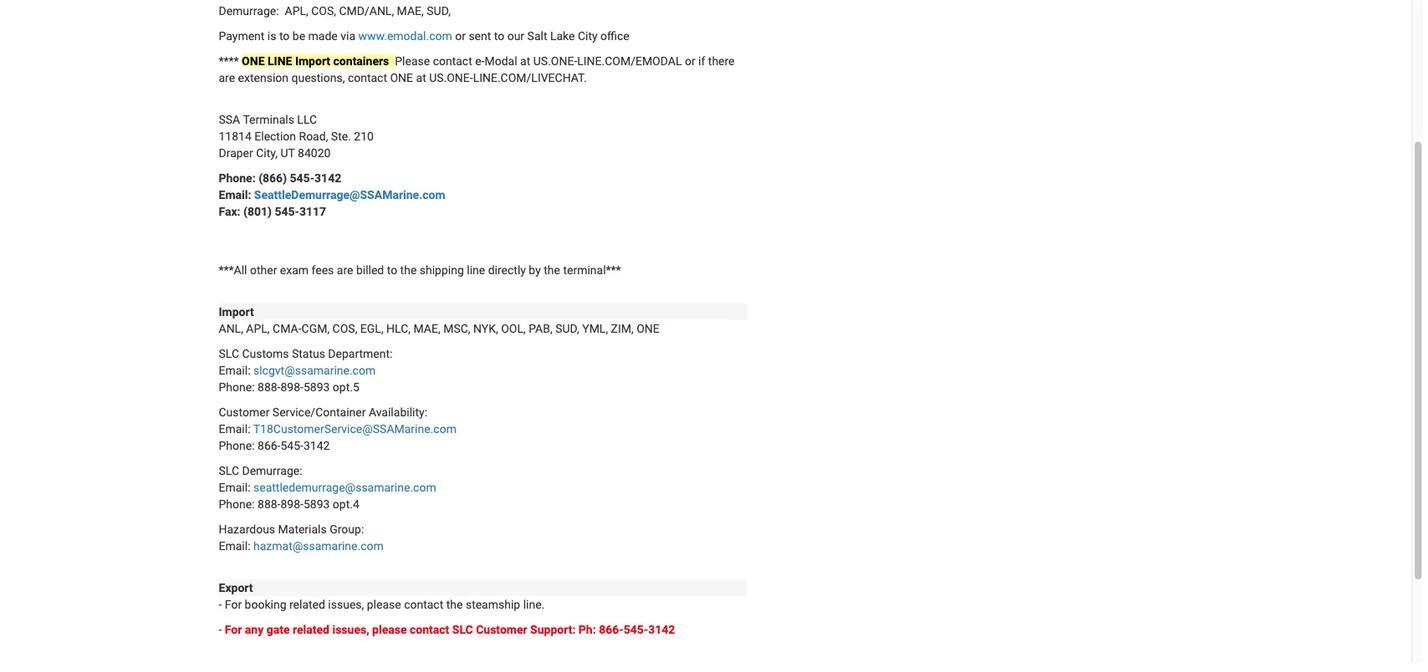 Task type: vqa. For each thing, say whether or not it's contained in the screenshot.
are in the top of the page
yes



Task type: locate. For each thing, give the bounding box(es) containing it.
apl,
[[285, 4, 309, 18], [246, 322, 270, 336]]

0 vertical spatial 866-
[[258, 439, 281, 453]]

4 email: from the top
[[219, 481, 251, 495]]

1 898- from the top
[[281, 380, 304, 394]]

customs
[[242, 347, 289, 361]]

0 vertical spatial please
[[367, 598, 401, 612]]

import up anl,
[[219, 305, 254, 319]]

one up extension
[[242, 54, 265, 68]]

2 email: from the top
[[219, 364, 251, 377]]

888-
[[258, 380, 281, 394], [258, 497, 281, 511]]

import
[[295, 54, 331, 68], [219, 305, 254, 319]]

email: for slc
[[219, 364, 251, 377]]

seattledemurrage@ssamarine.com
[[254, 188, 446, 202]]

one
[[242, 54, 265, 68], [390, 71, 413, 85], [637, 322, 660, 336]]

0 vertical spatial 898-
[[281, 380, 304, 394]]

5 email: from the top
[[219, 539, 251, 553]]

at up 'line.com/livechat.'
[[521, 54, 531, 68]]

mae, up "www.emodal.com" 'link'
[[397, 4, 424, 18]]

0 vertical spatial at
[[521, 54, 531, 68]]

please contact e-modal at us.one-line.com/emodal or if there are extension questions, contact one at us.one-line.com/livechat.
[[219, 54, 735, 85]]

slcgvt@ssamarine.com
[[254, 364, 376, 377]]

sud, up payment is to be made via www.emodal.com or sent to our salt lake city office
[[427, 4, 451, 18]]

2 5893 from the top
[[304, 497, 330, 511]]

seattledemurrage@ssamarine.com link
[[254, 481, 436, 495]]

1 horizontal spatial one
[[390, 71, 413, 85]]

2 for from the top
[[225, 623, 242, 637]]

- for any gate related issues, please contact slc customer support: ph: 866-545-3142
[[219, 623, 675, 637]]

issues, down hazmat@ssamarine.com link
[[328, 598, 364, 612]]

us.one- down lake
[[534, 54, 578, 68]]

545- down the 84020
[[290, 171, 315, 185]]

1 vertical spatial 866-
[[599, 623, 624, 637]]

2 vertical spatial 3142
[[649, 623, 675, 637]]

0 vertical spatial -
[[219, 598, 222, 612]]

draper
[[219, 146, 253, 160]]

pab,
[[529, 322, 553, 336]]

0 vertical spatial slc
[[219, 347, 239, 361]]

1 horizontal spatial sud,
[[556, 322, 580, 336]]

0 vertical spatial sud,
[[427, 4, 451, 18]]

gate
[[267, 623, 290, 637]]

888- up hazardous
[[258, 497, 281, 511]]

email: inside slc customs status department: email: slcgvt@ssamarine.com phone: 888-898-5893 opt.5
[[219, 364, 251, 377]]

email: down customer
[[219, 422, 251, 436]]

to right is
[[279, 29, 290, 43]]

3142 right the 'ph:'
[[649, 623, 675, 637]]

1 vertical spatial 898-
[[281, 497, 304, 511]]

related right gate
[[293, 623, 330, 637]]

898- up service
[[281, 380, 304, 394]]

email:
[[219, 188, 251, 202], [219, 364, 251, 377], [219, 422, 251, 436], [219, 481, 251, 495], [219, 539, 251, 553]]

slc down "steamship"
[[452, 623, 473, 637]]

5893 inside slc customs status department: email: slcgvt@ssamarine.com phone: 888-898-5893 opt.5
[[304, 380, 330, 394]]

(866)
[[259, 171, 287, 185]]

fax:
[[219, 205, 241, 218]]

us.one-
[[534, 54, 578, 68], [429, 71, 473, 85]]

2 horizontal spatial one
[[637, 322, 660, 336]]

salt
[[528, 29, 548, 43]]

1 vertical spatial for
[[225, 623, 242, 637]]

898- up materials
[[281, 497, 304, 511]]

related up gate
[[289, 598, 325, 612]]

1 vertical spatial 888-
[[258, 497, 281, 511]]

email: up fax:
[[219, 188, 251, 202]]

2 888- from the top
[[258, 497, 281, 511]]

email: down customs
[[219, 364, 251, 377]]

cos,
[[311, 4, 336, 18], [333, 322, 358, 336]]

cmd/anl,
[[339, 4, 394, 18]]

2 898- from the top
[[281, 497, 304, 511]]

5893 up materials
[[304, 497, 330, 511]]

email: down hazardous
[[219, 539, 251, 553]]

mae, right hlc,
[[414, 322, 441, 336]]

containers
[[333, 54, 389, 68]]

1 vertical spatial sud,
[[556, 322, 580, 336]]

steamship
[[466, 598, 521, 612]]

ssa terminals llc 11814 election road, ste. 210 draper city, ut 84020
[[219, 113, 374, 160]]

extension
[[238, 71, 289, 85]]

1 vertical spatial import
[[219, 305, 254, 319]]

0 horizontal spatial one
[[242, 54, 265, 68]]

1 horizontal spatial to
[[387, 263, 398, 277]]

0 vertical spatial issues,
[[328, 598, 364, 612]]

status
[[292, 347, 325, 361]]

3142
[[315, 171, 342, 185], [304, 439, 330, 453], [649, 623, 675, 637]]

1 vertical spatial one
[[390, 71, 413, 85]]

3 phone: from the top
[[219, 439, 255, 453]]

email: for customer
[[219, 422, 251, 436]]

1 vertical spatial 5893
[[304, 497, 330, 511]]

****
[[219, 54, 239, 68]]

phone: down the draper
[[219, 171, 256, 185]]

- for - for any gate related issues, please contact slc customer support: ph: 866-545-3142
[[219, 623, 222, 637]]

slc inside slc demurrage: email: seattledemurrage@ssamarine.com phone: 888-898-5893 opt.4
[[219, 464, 239, 478]]

1 888- from the top
[[258, 380, 281, 394]]

cos, left egl,
[[333, 322, 358, 336]]

1 vertical spatial slc
[[219, 464, 239, 478]]

for for booking
[[225, 598, 242, 612]]

apl, up be
[[285, 4, 309, 18]]

phone: inside the phone: (866) 545-3142 email: seattledemurrage@ssamarine.com fax: (801) 545-3117
[[219, 171, 256, 185]]

for
[[225, 598, 242, 612], [225, 623, 242, 637]]

1 vertical spatial -
[[219, 623, 222, 637]]

www.emodal.com link
[[359, 29, 452, 43]]

1 vertical spatial apl,
[[246, 322, 270, 336]]

0 vertical spatial 5893
[[304, 380, 330, 394]]

mae,
[[397, 4, 424, 18], [414, 322, 441, 336]]

1 vertical spatial or
[[685, 54, 696, 68]]

1 - from the top
[[219, 598, 222, 612]]

apl, up customs
[[246, 322, 270, 336]]

sud, right pab,
[[556, 322, 580, 336]]

1 horizontal spatial at
[[521, 54, 531, 68]]

demurrage:
[[242, 464, 303, 478]]

demurrage:  apl, cos, cmd/anl, mae, sud,
[[219, 4, 451, 18]]

0 vertical spatial apl,
[[285, 4, 309, 18]]

0 horizontal spatial or
[[455, 29, 466, 43]]

nyk,
[[474, 322, 498, 336]]

or for sent
[[455, 29, 466, 43]]

0 vertical spatial 3142
[[315, 171, 342, 185]]

slc
[[219, 347, 239, 361], [219, 464, 239, 478], [452, 623, 473, 637]]

to right billed on the top left of the page
[[387, 263, 398, 277]]

0 vertical spatial for
[[225, 598, 242, 612]]

- down export at the bottom of the page
[[219, 598, 222, 612]]

0 vertical spatial 888-
[[258, 380, 281, 394]]

slc demurrage: email: seattledemurrage@ssamarine.com phone: 888-898-5893 opt.4
[[219, 464, 436, 511]]

one inside please contact e-modal at us.one-line.com/emodal or if there are extension questions, contact one at us.one-line.com/livechat.
[[390, 71, 413, 85]]

545- up the demurrage:
[[281, 439, 304, 453]]

3142 down /container in the bottom left of the page
[[304, 439, 330, 453]]

email: inside slc demurrage: email: seattledemurrage@ssamarine.com phone: 888-898-5893 opt.4
[[219, 481, 251, 495]]

- left any
[[219, 623, 222, 637]]

2 vertical spatial slc
[[452, 623, 473, 637]]

email: for phone:
[[219, 188, 251, 202]]

phone: up customer
[[219, 380, 255, 394]]

for down export at the bottom of the page
[[225, 598, 242, 612]]

898-
[[281, 380, 304, 394], [281, 497, 304, 511]]

or inside please contact e-modal at us.one-line.com/emodal or if there are extension questions, contact one at us.one-line.com/livechat.
[[685, 54, 696, 68]]

the up - for any gate related issues, please contact slc customer support: ph: 866-545-3142
[[447, 598, 463, 612]]

phone: down customer
[[219, 439, 255, 453]]

slc for slc customs status department: email: slcgvt@ssamarine.com phone: 888-898-5893 opt.5
[[219, 347, 239, 361]]

1 phone: from the top
[[219, 171, 256, 185]]

please up - for any gate related issues, please contact slc customer support: ph: 866-545-3142
[[367, 598, 401, 612]]

0 vertical spatial or
[[455, 29, 466, 43]]

slc left the demurrage:
[[219, 464, 239, 478]]

2 phone: from the top
[[219, 380, 255, 394]]

contact
[[433, 54, 473, 68], [348, 71, 387, 85], [404, 598, 444, 612], [410, 623, 450, 637]]

the left shipping
[[400, 263, 417, 277]]

or left sent
[[455, 29, 466, 43]]

888- down customs
[[258, 380, 281, 394]]

egl,
[[361, 322, 384, 336]]

1 vertical spatial 3142
[[304, 439, 330, 453]]

to left our
[[494, 29, 505, 43]]

3 email: from the top
[[219, 422, 251, 436]]

via
[[341, 29, 356, 43]]

or left "if"
[[685, 54, 696, 68]]

0 vertical spatial related
[[289, 598, 325, 612]]

1 horizontal spatial or
[[685, 54, 696, 68]]

4 phone: from the top
[[219, 497, 255, 511]]

- for - for booking related issues, please contact the steamship line.
[[219, 598, 222, 612]]

contact up - for any gate related issues, please contact slc customer support: ph: 866-545-3142
[[404, 598, 444, 612]]

0 horizontal spatial us.one-
[[429, 71, 473, 85]]

2 horizontal spatial to
[[494, 29, 505, 43]]

slc customs status department: email: slcgvt@ssamarine.com phone: 888-898-5893 opt.5
[[219, 347, 393, 394]]

email: down the demurrage:
[[219, 481, 251, 495]]

1 email: from the top
[[219, 188, 251, 202]]

0 vertical spatial import
[[295, 54, 331, 68]]

t18customerservice@ssamarine.com link
[[253, 422, 457, 436]]

issues, down - for booking related issues, please contact the steamship line.
[[333, 623, 369, 637]]

contact down - for booking related issues, please contact the steamship line.
[[410, 623, 450, 637]]

for left any
[[225, 623, 242, 637]]

1 horizontal spatial apl,
[[285, 4, 309, 18]]

other
[[250, 263, 277, 277]]

866- up the demurrage:
[[258, 439, 281, 453]]

line.com/emodal
[[578, 54, 682, 68]]

department:
[[328, 347, 393, 361]]

please down - for booking related issues, please contact the steamship line.
[[372, 623, 407, 637]]

-
[[219, 598, 222, 612], [219, 623, 222, 637]]

0 vertical spatial one
[[242, 54, 265, 68]]

898- inside slc customs status department: email: slcgvt@ssamarine.com phone: 888-898-5893 opt.5
[[281, 380, 304, 394]]

phone: up hazardous
[[219, 497, 255, 511]]

import up questions,
[[295, 54, 331, 68]]

one right zim,
[[637, 322, 660, 336]]

at down please
[[416, 71, 426, 85]]

0 horizontal spatial 866-
[[258, 439, 281, 453]]

545- right the 'ph:'
[[624, 623, 649, 637]]

cos, up made
[[311, 4, 336, 18]]

1 vertical spatial at
[[416, 71, 426, 85]]

one down please
[[390, 71, 413, 85]]

2 - from the top
[[219, 623, 222, 637]]

0 horizontal spatial import
[[219, 305, 254, 319]]

llc
[[297, 113, 317, 126]]

1 vertical spatial cos,
[[333, 322, 358, 336]]

***all
[[219, 263, 247, 277]]

3142 inside customer service /container availability: email: t18customerservice@ssamarine.com phone: 866-545-3142
[[304, 439, 330, 453]]

line
[[467, 263, 485, 277]]

the
[[400, 263, 417, 277], [544, 263, 561, 277], [447, 598, 463, 612]]

866- right the 'ph:'
[[599, 623, 624, 637]]

sud,
[[427, 4, 451, 18], [556, 322, 580, 336]]

related
[[289, 598, 325, 612], [293, 623, 330, 637]]

3142 up the seattledemurrage@ssamarine.com
[[315, 171, 342, 185]]

email: inside the phone: (866) 545-3142 email: seattledemurrage@ssamarine.com fax: (801) 545-3117
[[219, 188, 251, 202]]

if
[[699, 54, 706, 68]]

866-
[[258, 439, 281, 453], [599, 623, 624, 637]]

5893
[[304, 380, 330, 394], [304, 497, 330, 511]]

us.one- down please
[[429, 71, 473, 85]]

1 horizontal spatial the
[[447, 598, 463, 612]]

1 5893 from the top
[[304, 380, 330, 394]]

contact down containers
[[348, 71, 387, 85]]

slc down anl,
[[219, 347, 239, 361]]

slc inside slc customs status department: email: slcgvt@ssamarine.com phone: 888-898-5893 opt.5
[[219, 347, 239, 361]]

0 vertical spatial us.one-
[[534, 54, 578, 68]]

www.emodal.com
[[359, 29, 452, 43]]

email: inside customer service /container availability: email: t18customerservice@ssamarine.com phone: 866-545-3142
[[219, 422, 251, 436]]

0 horizontal spatial apl,
[[246, 322, 270, 336]]

5893 down slcgvt@ssamarine.com
[[304, 380, 330, 394]]

phone:
[[219, 171, 256, 185], [219, 380, 255, 394], [219, 439, 255, 453], [219, 497, 255, 511]]

1 for from the top
[[225, 598, 242, 612]]

questions,
[[292, 71, 345, 85]]

slcgvt@ssamarine.com link
[[254, 364, 376, 377]]

please
[[367, 598, 401, 612], [372, 623, 407, 637]]

line
[[268, 54, 292, 68]]

the right by
[[544, 263, 561, 277]]

or
[[455, 29, 466, 43], [685, 54, 696, 68]]

0 horizontal spatial at
[[416, 71, 426, 85]]



Task type: describe. For each thing, give the bounding box(es) containing it.
customer
[[219, 405, 270, 419]]

ut
[[281, 146, 295, 160]]

cma-
[[273, 322, 302, 336]]

or for if
[[685, 54, 696, 68]]

exam
[[280, 263, 309, 277]]

export
[[219, 581, 253, 595]]

ssa
[[219, 113, 240, 126]]

please
[[395, 54, 430, 68]]

seattledemurrage@ssamarine.com
[[254, 481, 436, 495]]

yml,
[[583, 322, 608, 336]]

customer service /container availability: email: t18customerservice@ssamarine.com phone: 866-545-3142
[[219, 405, 457, 453]]

545- right the (801)
[[275, 205, 300, 218]]

1 vertical spatial us.one-
[[429, 71, 473, 85]]

ph:
[[579, 623, 596, 637]]

hazmat@ssamarine.com link
[[254, 539, 384, 553]]

1 horizontal spatial import
[[295, 54, 331, 68]]

hazardous materials group: email: hazmat@ssamarine.com
[[219, 523, 384, 553]]

84020
[[298, 146, 331, 160]]

fees are
[[312, 263, 353, 277]]

zim,
[[611, 322, 634, 336]]

t18customerservice@ssamarine.com
[[253, 422, 457, 436]]

888- inside slc demurrage: email: seattledemurrage@ssamarine.com phone: 888-898-5893 opt.4
[[258, 497, 281, 511]]

group:
[[330, 523, 364, 536]]

there
[[709, 54, 735, 68]]

email: inside hazardous materials group: email: hazmat@ssamarine.com
[[219, 539, 251, 553]]

- for booking related issues, please contact the steamship line.
[[219, 598, 545, 612]]

city,
[[256, 146, 278, 160]]

materials
[[278, 523, 327, 536]]

hlc,
[[387, 322, 411, 336]]

phone: inside slc customs status department: email: slcgvt@ssamarine.com phone: 888-898-5893 opt.5
[[219, 380, 255, 394]]

cgm,
[[302, 322, 330, 336]]

line.com/livechat.
[[473, 71, 587, 85]]

for for any
[[225, 623, 242, 637]]

2 horizontal spatial the
[[544, 263, 561, 277]]

1 horizontal spatial us.one-
[[534, 54, 578, 68]]

made
[[308, 29, 338, 43]]

phone: (866) 545-3142 email: seattledemurrage@ssamarine.com fax: (801) 545-3117
[[219, 171, 446, 218]]

msc,
[[444, 322, 471, 336]]

contact left e-
[[433, 54, 473, 68]]

slc for slc demurrage: email: seattledemurrage@ssamarine.com phone: 888-898-5893 opt.4
[[219, 464, 239, 478]]

terminal***
[[563, 263, 621, 277]]

by
[[529, 263, 541, 277]]

phone: inside slc demurrage: email: seattledemurrage@ssamarine.com phone: 888-898-5893 opt.4
[[219, 497, 255, 511]]

customer support:
[[476, 623, 576, 637]]

modal
[[485, 54, 518, 68]]

/container
[[311, 405, 366, 419]]

phone: inside customer service /container availability: email: t18customerservice@ssamarine.com phone: 866-545-3142
[[219, 439, 255, 453]]

are
[[219, 71, 235, 85]]

election
[[255, 129, 296, 143]]

anl, apl, cma-cgm, cos, egl, hlc, mae, msc, nyk, ool, pab, sud, yml, zim, one
[[219, 322, 660, 336]]

1 horizontal spatial 866-
[[599, 623, 624, 637]]

0 vertical spatial cos,
[[311, 4, 336, 18]]

office
[[601, 29, 630, 43]]

0 vertical spatial mae,
[[397, 4, 424, 18]]

1 vertical spatial mae,
[[414, 322, 441, 336]]

898- inside slc demurrage: email: seattledemurrage@ssamarine.com phone: 888-898-5893 opt.4
[[281, 497, 304, 511]]

terminals
[[243, 113, 294, 126]]

our
[[508, 29, 525, 43]]

5893 inside slc demurrage: email: seattledemurrage@ssamarine.com phone: 888-898-5893 opt.4
[[304, 497, 330, 511]]

(801)
[[243, 205, 272, 218]]

3117
[[300, 205, 326, 218]]

road,
[[299, 129, 328, 143]]

1 vertical spatial related
[[293, 623, 330, 637]]

lake
[[550, 29, 575, 43]]

directly
[[488, 263, 526, 277]]

11814
[[219, 129, 252, 143]]

2 vertical spatial one
[[637, 322, 660, 336]]

0 horizontal spatial to
[[279, 29, 290, 43]]

545- inside customer service /container availability: email: t18customerservice@ssamarine.com phone: 866-545-3142
[[281, 439, 304, 453]]

is
[[268, 29, 277, 43]]

availability:
[[369, 405, 428, 419]]

hazmat@ssamarine.com
[[254, 539, 384, 553]]

city
[[578, 29, 598, 43]]

**** one line import containers
[[219, 54, 392, 68]]

210
[[354, 129, 374, 143]]

sent
[[469, 29, 491, 43]]

payment is to be made via www.emodal.com or sent to our salt lake city office
[[219, 29, 630, 43]]

ste.
[[331, 129, 351, 143]]

payment
[[219, 29, 265, 43]]

1 vertical spatial issues,
[[333, 623, 369, 637]]

1 vertical spatial please
[[372, 623, 407, 637]]

888- inside slc customs status department: email: slcgvt@ssamarine.com phone: 888-898-5893 opt.5
[[258, 380, 281, 394]]

shipping
[[420, 263, 464, 277]]

service
[[273, 405, 311, 419]]

ool,
[[501, 322, 526, 336]]

866- inside customer service /container availability: email: t18customerservice@ssamarine.com phone: 866-545-3142
[[258, 439, 281, 453]]

any
[[245, 623, 264, 637]]

opt.5
[[333, 380, 360, 394]]

0 horizontal spatial sud,
[[427, 4, 451, 18]]

hazardous
[[219, 523, 275, 536]]

0 horizontal spatial the
[[400, 263, 417, 277]]

line.
[[523, 598, 545, 612]]

anl,
[[219, 322, 243, 336]]

billed
[[356, 263, 384, 277]]

opt.4
[[333, 497, 360, 511]]

seattledemurrage@ssamarine.com link
[[254, 188, 446, 202]]

be
[[293, 29, 305, 43]]

3142 inside the phone: (866) 545-3142 email: seattledemurrage@ssamarine.com fax: (801) 545-3117
[[315, 171, 342, 185]]



